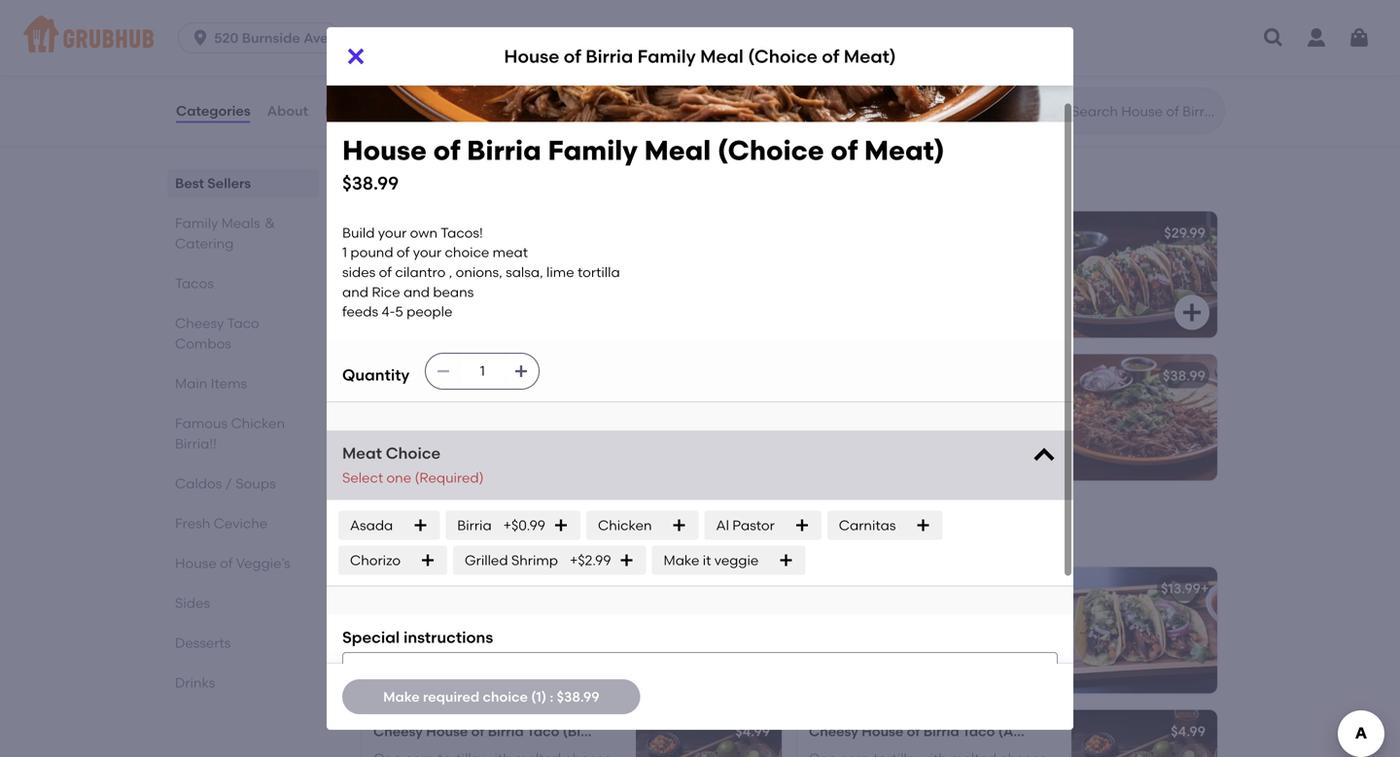 Task type: vqa. For each thing, say whether or not it's contained in the screenshot.
bottom Can
no



Task type: locate. For each thing, give the bounding box(es) containing it.
three
[[376, 57, 415, 74], [910, 581, 948, 597]]

topped up cheese on the bottom of page
[[471, 415, 519, 431]]

taco up combos
[[227, 315, 260, 332]]

1 vertical spatial choice
[[406, 272, 450, 288]]

1 horizontal spatial (1)
[[531, 689, 547, 706]]

rice for build your own tacos!  1 pound of your choice meat  sides of cilantro , onions, salsa, lime tortilla  and rice and beans feeds 4-5 people
[[571, 292, 599, 308]]

4- inside build your own tacos!  1 pound of your choice meat  sides of cilantro , onions, salsa, lime tortilla  and rice and beans feeds 4-5 people
[[487, 311, 500, 328]]

5 inside build your own tacos! 1 pound of your choice meat sides of cilantro , onions, salsa, lime tortilla and rice and beans feeds 4-5 people
[[395, 304, 403, 320]]

lime inside build your own tacos! 1 pound of your choice meat sides of cilantro , onions, salsa, lime tortilla and rice and beans feeds 4-5 people
[[547, 264, 575, 281]]

cheesy inside cheesy taco combos
[[175, 315, 224, 332]]

beans
[[1107, 581, 1148, 597]]

0 vertical spatial ＆
[[497, 166, 517, 191]]

$29.99
[[1165, 225, 1206, 241]]

0 horizontal spatial catering
[[175, 235, 234, 252]]

1 horizontal spatial 4-
[[487, 311, 500, 328]]

1 horizontal spatial family meals ＆ catering
[[358, 166, 614, 191]]

build
[[342, 225, 375, 241], [374, 252, 406, 269]]

0 vertical spatial house of birria family meal (choice of meat)
[[504, 46, 897, 67]]

and inside 3 tacos rice and beans!  - drink not included
[[890, 608, 917, 625]]

lime inside 'our birria family meal feeds 4-5 people!  1 pound of birria  onions, cilantro , salsa lime and tortilla on side'
[[907, 435, 935, 451]]

cilantro
[[395, 264, 446, 281], [545, 272, 595, 288], [374, 435, 424, 451], [809, 435, 860, 451], [374, 648, 424, 664]]

quesadilla...
[[1031, 57, 1114, 74]]

birria inside hob chicken birria quesadilla... $14.99
[[992, 57, 1028, 74]]

family meals ＆ catering
[[358, 166, 614, 191], [175, 215, 277, 252]]

drinks
[[175, 675, 215, 692]]

with inside ten (10) house of birria tacos (quesabirrias)  topped with onions , cilantro , salsa, and cheese
[[522, 415, 550, 431]]

0 horizontal spatial meals
[[222, 215, 260, 232]]

meat for build your own tacos!  1 pound of your choice meat  sides of cilantro , onions, salsa, lime tortilla  and rice and beans feeds 4-5 people
[[453, 272, 489, 288]]

1 vertical spatial make
[[383, 689, 420, 706]]

2 vertical spatial ＆
[[1090, 581, 1104, 597]]

0 vertical spatial with
[[522, 415, 550, 431]]

1 for build your own tacos!  1 pound of your choice meat  sides of cilantro , onions, salsa, lime tortilla  and rice and beans feeds 4-5 people
[[518, 252, 522, 269]]

own inside build your own tacos! 1 pound of your choice meat sides of cilantro , onions, salsa, lime tortilla and rice and beans feeds 4-5 people
[[410, 225, 438, 241]]

family down reviews button
[[358, 166, 426, 191]]

1 vertical spatial (choice
[[718, 134, 825, 167]]

beans up quantity
[[403, 311, 444, 328]]

meals up build your own tacos! 1 pound of your choice meat sides of cilantro , onions, salsa, lime tortilla and rice and beans feeds 4-5 people
[[431, 166, 492, 191]]

0 horizontal spatial pound
[[351, 244, 394, 261]]

meat) left hob
[[844, 46, 897, 67]]

1 horizontal spatial catering
[[522, 166, 614, 191]]

family inside family meals ＆ catering
[[175, 215, 218, 232]]

taco up the drink
[[973, 581, 1005, 597]]

veggie's
[[236, 555, 290, 572]]

(1)
[[510, 581, 526, 597], [531, 689, 547, 706]]

ten for ten (10) house of birria tacos (quesabirrias)  topped with onions , cilantro , salsa, and cheese
[[374, 395, 397, 412]]

about
[[267, 102, 308, 119]]

beans up the input item quantity number field
[[433, 284, 474, 300]]

lime
[[547, 264, 575, 281], [464, 292, 492, 308], [907, 435, 935, 451]]

chicken right hob
[[933, 57, 988, 74]]

pound inside build your own tacos! 1 pound of your choice meat sides of cilantro , onions, salsa, lime tortilla and rice and beans feeds 4-5 people
[[351, 244, 394, 261]]

0 vertical spatial topped
[[471, 415, 519, 431]]

1 vertical spatial with
[[496, 628, 524, 644]]

0 horizontal spatial birria
[[407, 628, 441, 644]]

build inside build your own tacos! 1 pound of your choice meat sides of cilantro , onions, salsa, lime tortilla and rice and beans feeds 4-5 people
[[342, 225, 375, 241]]

0 vertical spatial choice
[[445, 244, 490, 261]]

feeds for build your own tacos! 1 pound of your choice meat sides of cilantro , onions, salsa, lime tortilla and rice and beans feeds 4-5 people
[[342, 304, 379, 320]]

birria inside soft corn tortilla plus our shredded beef birria topped with onions, cilantro and salsa.
[[407, 628, 441, 644]]

people inside build your own tacos!  1 pound of your choice meat  sides of cilantro , onions, salsa, lime tortilla  and rice and beans feeds 4-5 people
[[511, 311, 557, 328]]

2 horizontal spatial lime
[[907, 435, 935, 451]]

1 vertical spatial rice
[[862, 608, 887, 625]]

famous
[[175, 415, 228, 432]]

chicken down items
[[231, 415, 285, 432]]

(asada)
[[999, 724, 1053, 740]]

ten down quantity
[[374, 395, 397, 412]]

family right taco...
[[638, 46, 696, 67]]

three cheesy house of birria taco... $15.99
[[376, 57, 615, 97]]

ten up (quesabirrias)
[[374, 368, 397, 384]]

rice inside build your own tacos! 1 pound of your choice meat sides of cilantro , onions, salsa, lime tortilla and rice and beans feeds 4-5 people
[[372, 284, 400, 300]]

1 vertical spatial topped
[[445, 628, 493, 644]]

1 horizontal spatial meals
[[431, 166, 492, 191]]

0 vertical spatial tacos!
[[441, 225, 483, 241]]

chicken inside hob chicken birria quesadilla... $14.99
[[933, 57, 988, 74]]

chicken inside famous chicken birria!!
[[231, 415, 285, 432]]

own
[[410, 225, 438, 241], [441, 252, 469, 269]]

house of birria family meal (birria) image
[[1072, 354, 1218, 481]]

people for build your own tacos! 1 pound of your choice meat sides of cilantro , onions, salsa, lime tortilla and rice and beans feeds 4-5 people
[[407, 304, 453, 320]]

sides inside build your own tacos! 1 pound of your choice meat sides of cilantro , onions, salsa, lime tortilla and rice and beans feeds 4-5 people
[[342, 264, 376, 281]]

chicken for hob
[[933, 57, 988, 74]]

1 vertical spatial build
[[374, 252, 406, 269]]

0 horizontal spatial $38.99
[[342, 173, 399, 194]]

1 vertical spatial meat)
[[865, 134, 945, 167]]

family meals ＆ catering up build your own tacos! 1 pound of your choice meat sides of cilantro , onions, salsa, lime tortilla and rice and beans feeds 4-5 people
[[358, 166, 614, 191]]

beans
[[433, 284, 474, 300], [403, 311, 444, 328]]

svg image
[[1263, 26, 1286, 50], [191, 28, 210, 48], [1031, 442, 1058, 470], [553, 518, 569, 534], [795, 518, 810, 534], [420, 553, 436, 569]]

ten (10) cheesy house of birria tacos image
[[636, 354, 782, 481]]

ceviche
[[214, 516, 268, 532]]

0 vertical spatial (10)
[[400, 368, 424, 384]]

best sellers
[[175, 175, 251, 192]]

0 horizontal spatial meat
[[453, 272, 489, 288]]

feeds up quantity
[[342, 304, 379, 320]]

make left 'it'
[[664, 553, 700, 569]]

build inside build your own tacos!  1 pound of your choice meat  sides of cilantro , onions, salsa, lime tortilla  and rice and beans feeds 4-5 people
[[374, 252, 406, 269]]

build your own tacos!  1 pound of your choice meat  sides of cilantro , onions, salsa, lime tortilla  and rice and beans feeds 4-5 people
[[374, 252, 602, 328]]

cheese
[[504, 435, 552, 451]]

+
[[1201, 581, 1210, 597]]

family
[[638, 46, 696, 67], [548, 134, 638, 167], [358, 166, 426, 191], [175, 215, 218, 232], [475, 225, 519, 241]]

family meals ＆ catering down sellers
[[175, 215, 277, 252]]

5 up the input item quantity number field
[[500, 311, 508, 328]]

topped up 'salsa.'
[[445, 628, 493, 644]]

1 horizontal spatial make
[[664, 553, 700, 569]]

1 inside build your own tacos! 1 pound of your choice meat sides of cilantro , onions, salsa, lime tortilla and rice and beans feeds 4-5 people
[[342, 244, 347, 261]]

sides for build your own tacos!  1 pound of your choice meat  sides of cilantro , onions, salsa, lime tortilla  and rice and beans feeds 4-5 people
[[492, 272, 525, 288]]

feeds for build your own tacos!  1 pound of your choice meat  sides of cilantro , onions, salsa, lime tortilla  and rice and beans feeds 4-5 people
[[447, 311, 483, 328]]

1 horizontal spatial ＆
[[497, 166, 517, 191]]

4- right meal
[[995, 395, 1008, 412]]

salsa.
[[457, 648, 494, 664]]

2 vertical spatial chicken
[[598, 518, 652, 534]]

1 vertical spatial birria
[[933, 415, 968, 431]]

tortilla inside soft corn tortilla plus our shredded beef birria topped with onions, cilantro and salsa.
[[436, 608, 479, 625]]

1 vertical spatial meat
[[453, 272, 489, 288]]

choice inside build your own tacos!  1 pound of your choice meat  sides of cilantro , onions, salsa, lime tortilla  and rice and beans feeds 4-5 people
[[406, 272, 450, 288]]

(choice
[[748, 46, 818, 67], [718, 134, 825, 167], [558, 225, 611, 241]]

meat choice select one (required)
[[342, 444, 484, 486]]

4- up quantity
[[382, 304, 395, 320]]

lime inside build your own tacos!  1 pound of your choice meat  sides of cilantro , onions, salsa, lime tortilla  and rice and beans feeds 4-5 people
[[464, 292, 492, 308]]

, inside build your own tacos! 1 pound of your choice meat sides of cilantro , onions, salsa, lime tortilla and rice and beans feeds 4-5 people
[[449, 264, 453, 281]]

corn
[[403, 608, 433, 625]]

,
[[449, 264, 453, 281], [599, 272, 602, 288], [600, 415, 603, 431], [427, 435, 431, 451], [863, 435, 867, 451]]

cheesy inside three cheesy house of birria taco... $15.99
[[418, 57, 467, 74]]

search icon image
[[1041, 99, 1064, 123]]

grilled shrimp
[[465, 553, 558, 569]]

rice right combo
[[1062, 581, 1087, 597]]

instructions
[[404, 629, 493, 648]]

choice
[[386, 444, 441, 463]]

2 vertical spatial birria
[[407, 628, 441, 644]]

onions, inside build your own tacos!  1 pound of your choice meat  sides of cilantro , onions, salsa, lime tortilla  and rice and beans feeds 4-5 people
[[374, 292, 420, 308]]

0 vertical spatial meat
[[493, 244, 528, 261]]

0 horizontal spatial 5
[[395, 304, 403, 320]]

1 horizontal spatial lime
[[547, 264, 575, 281]]

cheesy for cheesy house of birria taco (birria)
[[374, 724, 423, 740]]

2 horizontal spatial 4-
[[995, 395, 1008, 412]]

birria down meal
[[933, 415, 968, 431]]

0 vertical spatial make
[[664, 553, 700, 569]]

feeds inside 'our birria family meal feeds 4-5 people!  1 pound of birria  onions, cilantro , salsa lime and tortilla on side'
[[955, 395, 992, 412]]

feeds up the input item quantity number field
[[447, 311, 483, 328]]

0 horizontal spatial 4-
[[382, 304, 395, 320]]

salsa, for build your own tacos! 1 pound of your choice meat sides of cilantro , onions, salsa, lime tortilla and rice and beans feeds 4-5 people
[[506, 264, 543, 281]]

1 vertical spatial own
[[441, 252, 469, 269]]

$4.99 for cheesy house of birria taco (birria)
[[736, 724, 770, 740]]

with down the our
[[496, 628, 524, 644]]

1 inside 'our birria family meal feeds 4-5 people!  1 pound of birria  onions, cilantro , salsa lime and tortilla on side'
[[862, 415, 867, 431]]

1 vertical spatial family meals ＆ catering
[[175, 215, 277, 252]]

beans inside build your own tacos! 1 pound of your choice meat sides of cilantro , onions, salsa, lime tortilla and rice and beans feeds 4-5 people
[[433, 284, 474, 300]]

0 vertical spatial (choice
[[748, 46, 818, 67]]

meat inside build your own tacos! 1 pound of your choice meat sides of cilantro , onions, salsa, lime tortilla and rice and beans feeds 4-5 people
[[493, 244, 528, 261]]

desserts
[[175, 635, 231, 652]]

1 horizontal spatial meat
[[493, 244, 528, 261]]

1 horizontal spatial feeds
[[447, 311, 483, 328]]

1 vertical spatial meal
[[645, 134, 711, 167]]

beans for build your own tacos! 1 pound of your choice meat sides of cilantro , onions, salsa, lime tortilla and rice and beans feeds 4-5 people
[[433, 284, 474, 300]]

and inside 'our birria family meal feeds 4-5 people!  1 pound of birria  onions, cilantro , salsa lime and tortilla on side'
[[938, 435, 964, 451]]

cheesy taco combos
[[175, 315, 260, 352]]

people for build your own tacos!  1 pound of your choice meat  sides of cilantro , onions, salsa, lime tortilla  and rice and beans feeds 4-5 people
[[511, 311, 557, 328]]

cilantro inside 'our birria family meal feeds 4-5 people!  1 pound of birria  onions, cilantro , salsa lime and tortilla on side'
[[809, 435, 860, 451]]

1 (10) from the top
[[400, 368, 424, 384]]

onions, inside build your own tacos! 1 pound of your choice meat sides of cilantro , onions, salsa, lime tortilla and rice and beans feeds 4-5 people
[[456, 264, 503, 281]]

4-
[[382, 304, 395, 320], [487, 311, 500, 328], [995, 395, 1008, 412]]

our
[[512, 608, 534, 625]]

0 horizontal spatial 1
[[342, 244, 347, 261]]

chicken
[[933, 57, 988, 74], [231, 415, 285, 432], [598, 518, 652, 534]]

(1) left :
[[531, 689, 547, 706]]

2 vertical spatial $38.99
[[557, 689, 600, 706]]

feeds right meal
[[955, 395, 992, 412]]

1 horizontal spatial 1
[[518, 252, 522, 269]]

(required)
[[415, 470, 484, 486]]

1 horizontal spatial $38.99
[[557, 689, 600, 706]]

grilled
[[465, 553, 508, 569]]

pound
[[351, 244, 394, 261], [526, 252, 569, 269], [870, 415, 913, 431]]

make for make required choice (1) : $38.99
[[383, 689, 420, 706]]

1 vertical spatial salsa,
[[424, 292, 461, 308]]

(10) inside ten (10) house of birria tacos (quesabirrias)  topped with onions , cilantro , salsa, and cheese
[[400, 395, 423, 412]]

beans inside build your own tacos!  1 pound of your choice meat  sides of cilantro , onions, salsa, lime tortilla  and rice and beans feeds 4-5 people
[[403, 311, 444, 328]]

1 vertical spatial chicken
[[231, 415, 285, 432]]

$38.99
[[342, 173, 399, 194], [1163, 368, 1206, 384], [557, 689, 600, 706]]

0 horizontal spatial make
[[383, 689, 420, 706]]

0 vertical spatial $38.99
[[342, 173, 399, 194]]

1 inside build your own tacos!  1 pound of your choice meat  sides of cilantro , onions, salsa, lime tortilla  and rice and beans feeds 4-5 people
[[518, 252, 522, 269]]

0 vertical spatial ten
[[374, 368, 397, 384]]

0 horizontal spatial (1)
[[510, 581, 526, 597]]

svg image
[[1348, 26, 1372, 50], [344, 45, 368, 68], [1181, 301, 1204, 324], [436, 364, 452, 379], [514, 364, 529, 379], [413, 518, 428, 534], [672, 518, 687, 534], [916, 518, 931, 534], [619, 553, 635, 569], [778, 553, 794, 569]]

lime for build your own tacos! 1 pound of your choice meat sides of cilantro , onions, salsa, lime tortilla and rice and beans feeds 4-5 people
[[547, 264, 575, 281]]

pound inside 'our birria family meal feeds 4-5 people!  1 pound of birria  onions, cilantro , salsa lime and tortilla on side'
[[870, 415, 913, 431]]

and
[[342, 284, 369, 300], [404, 284, 430, 300], [541, 292, 567, 308], [374, 311, 400, 328], [475, 435, 501, 451], [938, 435, 964, 451], [890, 608, 917, 625], [427, 648, 454, 664]]

people up ten (10) cheesy house of birria tacos at the left of the page
[[511, 311, 557, 328]]

feeds inside build your own tacos!  1 pound of your choice meat  sides of cilantro , onions, salsa, lime tortilla  and rice and beans feeds 4-5 people
[[447, 311, 483, 328]]

5 for build your own tacos!  1 pound of your choice meat  sides of cilantro , onions, salsa, lime tortilla  and rice and beans feeds 4-5 people
[[500, 311, 508, 328]]

tacos!
[[441, 225, 483, 241], [472, 252, 514, 269]]

soft
[[374, 608, 400, 625]]

1 horizontal spatial rice
[[571, 292, 599, 308]]

0 horizontal spatial sides
[[342, 264, 376, 281]]

2 ten from the top
[[374, 395, 397, 412]]

topped inside ten (10) house of birria tacos (quesabirrias)  topped with onions , cilantro , salsa, and cheese
[[471, 415, 519, 431]]

5
[[395, 304, 403, 320], [500, 311, 508, 328], [1008, 395, 1016, 412]]

5 up on
[[1008, 395, 1016, 412]]

caldos / soups
[[175, 476, 276, 492]]

make required choice (1) : $38.99
[[383, 689, 600, 706]]

choice inside build your own tacos! 1 pound of your choice meat sides of cilantro , onions, salsa, lime tortilla and rice and beans feeds 4-5 people
[[445, 244, 490, 261]]

0 horizontal spatial family meals ＆ catering
[[175, 215, 277, 252]]

salsa, inside build your own tacos!  1 pound of your choice meat  sides of cilantro , onions, salsa, lime tortilla  and rice and beans feeds 4-5 people
[[424, 292, 461, 308]]

0 vertical spatial three
[[376, 57, 415, 74]]

(1) up the our
[[510, 581, 526, 597]]

1 horizontal spatial 5
[[500, 311, 508, 328]]

2 horizontal spatial $38.99
[[1163, 368, 1206, 384]]

0 horizontal spatial people
[[407, 304, 453, 320]]

1 vertical spatial beans
[[403, 311, 444, 328]]

meat) down $14.99
[[865, 134, 945, 167]]

with inside soft corn tortilla plus our shredded beef birria topped with onions, cilantro and salsa.
[[496, 628, 524, 644]]

0 horizontal spatial lime
[[464, 292, 492, 308]]

meat) down house of birria family meal (choice of meat) $38.99
[[631, 225, 670, 241]]

1 vertical spatial ＆
[[263, 215, 277, 232]]

0 horizontal spatial three
[[376, 57, 415, 74]]

520
[[214, 30, 239, 46]]

your
[[378, 225, 407, 241], [413, 244, 442, 261], [409, 252, 438, 269], [374, 272, 402, 288]]

rice up included
[[862, 608, 887, 625]]

sides inside build your own tacos!  1 pound of your choice meat  sides of cilantro , onions, salsa, lime tortilla  and rice and beans feeds 4-5 people
[[492, 272, 525, 288]]

1 vertical spatial $38.99
[[1163, 368, 1206, 384]]

tortilla inside 'our birria family meal feeds 4-5 people!  1 pound of birria  onions, cilantro , salsa lime and tortilla on side'
[[968, 435, 1010, 451]]

1 horizontal spatial sides
[[492, 272, 525, 288]]

2 vertical spatial lime
[[907, 435, 935, 451]]

birria down corn in the left of the page
[[407, 628, 441, 644]]

people
[[407, 304, 453, 320], [511, 311, 557, 328]]

2 horizontal spatial chicken
[[933, 57, 988, 74]]

sides for build your own tacos! 1 pound of your choice meat sides of cilantro , onions, salsa, lime tortilla and rice and beans feeds 4-5 people
[[342, 264, 376, 281]]

of
[[564, 46, 582, 67], [822, 46, 840, 67], [516, 57, 529, 74], [433, 134, 461, 167], [831, 134, 858, 167], [419, 225, 432, 241], [614, 225, 628, 241], [397, 244, 410, 261], [572, 252, 585, 269], [379, 264, 392, 281], [529, 272, 542, 288], [525, 368, 539, 384], [471, 395, 484, 412], [917, 415, 930, 431], [220, 555, 233, 572], [419, 581, 432, 597], [855, 581, 868, 597], [471, 724, 485, 740], [907, 724, 921, 740]]

meat
[[493, 244, 528, 261], [453, 272, 489, 288]]

of inside 'our birria family meal feeds 4-5 people!  1 pound of birria  onions, cilantro , salsa lime and tortilla on side'
[[917, 415, 930, 431]]

cilantro inside build your own tacos!  1 pound of your choice meat  sides of cilantro , onions, salsa, lime tortilla  and rice and beans feeds 4-5 people
[[545, 272, 595, 288]]

3 tacos rice and beans!  - drink not included
[[809, 608, 1036, 644]]

main
[[175, 375, 208, 392]]

onions,
[[456, 264, 503, 281], [374, 292, 420, 308], [971, 415, 1018, 431], [527, 628, 574, 644]]

main items
[[175, 375, 247, 392]]

2 horizontal spatial feeds
[[955, 395, 992, 412]]

meat inside build your own tacos!  1 pound of your choice meat  sides of cilantro , onions, salsa, lime tortilla  and rice and beans feeds 4-5 people
[[453, 272, 489, 288]]

2 vertical spatial salsa,
[[434, 435, 472, 451]]

rice inside build your own tacos!  1 pound of your choice meat  sides of cilantro , onions, salsa, lime tortilla  and rice and beans feeds 4-5 people
[[571, 292, 599, 308]]

cheesy house of birria taco (birria) image
[[636, 710, 782, 758]]

ten (10) house of birria tacos (quesabirrias)  topped with onions , cilantro , salsa, and cheese
[[374, 395, 603, 451]]

rice
[[1062, 581, 1087, 597], [862, 608, 887, 625]]

tacos! for build your own tacos! 1 pound of your choice meat sides of cilantro , onions, salsa, lime tortilla and rice and beans feeds 4-5 people
[[441, 225, 483, 241]]

tacos! inside build your own tacos! 1 pound of your choice meat sides of cilantro , onions, salsa, lime tortilla and rice and beans feeds 4-5 people
[[441, 225, 483, 241]]

soups
[[236, 476, 276, 492]]

family down "best"
[[175, 215, 218, 232]]

salsa,
[[506, 264, 543, 281], [424, 292, 461, 308], [434, 435, 472, 451]]

sides
[[342, 264, 376, 281], [492, 272, 525, 288]]

5 inside 'our birria family meal feeds 4-5 people!  1 pound of birria  onions, cilantro , salsa lime and tortilla on side'
[[1008, 395, 1016, 412]]

people up quantity
[[407, 304, 453, 320]]

birria up people!
[[837, 395, 872, 412]]

0 horizontal spatial rice
[[372, 284, 400, 300]]

1 ten from the top
[[374, 368, 397, 384]]

+$0.99
[[504, 518, 546, 534]]

0 vertical spatial chicken
[[933, 57, 988, 74]]

tacos! inside build your own tacos!  1 pound of your choice meat  sides of cilantro , onions, salsa, lime tortilla  and rice and beans feeds 4-5 people
[[472, 252, 514, 269]]

choice for build your own tacos! 1 pound of your choice meat sides of cilantro , onions, salsa, lime tortilla and rice and beans feeds 4-5 people
[[445, 244, 490, 261]]

5 for build your own tacos! 1 pound of your choice meat sides of cilantro , onions, salsa, lime tortilla and rice and beans feeds 4-5 people
[[395, 304, 403, 320]]

cheesy for cheesy house of birria taco (asada)
[[809, 724, 859, 740]]

0 horizontal spatial chicken
[[231, 415, 285, 432]]

(10) for house
[[400, 395, 423, 412]]

make left required
[[383, 689, 420, 706]]

with up cheese on the bottom of page
[[522, 415, 550, 431]]

0 vertical spatial lime
[[547, 264, 575, 281]]

0 vertical spatial (1)
[[510, 581, 526, 597]]

choice
[[445, 244, 490, 261], [406, 272, 450, 288], [483, 689, 528, 706]]

5 up quantity
[[395, 304, 403, 320]]

0 horizontal spatial rice
[[862, 608, 887, 625]]

1 horizontal spatial own
[[441, 252, 469, 269]]

people inside build your own tacos! 1 pound of your choice meat sides of cilantro , onions, salsa, lime tortilla and rice and beans feeds 4-5 people
[[407, 304, 453, 320]]

2 (10) from the top
[[400, 395, 423, 412]]

4- for build your own tacos! 1 pound of your choice meat sides of cilantro , onions, salsa, lime tortilla and rice and beans feeds 4-5 people
[[382, 304, 395, 320]]

＆
[[497, 166, 517, 191], [263, 215, 277, 232], [1090, 581, 1104, 597]]

0 vertical spatial beans
[[433, 284, 474, 300]]

tacos inside 3 tacos rice and beans!  - drink not included
[[820, 608, 859, 625]]

chicken up '+$2.99'
[[598, 518, 652, 534]]

three up beans!
[[910, 581, 948, 597]]

0 vertical spatial rice
[[1062, 581, 1087, 597]]

shrimp
[[512, 553, 558, 569]]

1 vertical spatial (10)
[[400, 395, 423, 412]]

0 vertical spatial birria
[[837, 395, 872, 412]]

three inside three cheesy house of birria taco... $15.99
[[376, 57, 415, 74]]

al
[[716, 518, 730, 534]]

pound inside build your own tacos!  1 pound of your choice meat  sides of cilantro , onions, salsa, lime tortilla  and rice and beans feeds 4-5 people
[[526, 252, 569, 269]]

family down taco...
[[548, 134, 638, 167]]

4- inside build your own tacos! 1 pound of your choice meat sides of cilantro , onions, salsa, lime tortilla and rice and beans feeds 4-5 people
[[382, 304, 395, 320]]

topped
[[471, 415, 519, 431], [445, 628, 493, 644]]

meals down sellers
[[222, 215, 260, 232]]

0 vertical spatial own
[[410, 225, 438, 241]]

feeds inside build your own tacos! 1 pound of your choice meat sides of cilantro , onions, salsa, lime tortilla and rice and beans feeds 4-5 people
[[342, 304, 379, 320]]

0 horizontal spatial feeds
[[342, 304, 379, 320]]

three up $15.99
[[376, 57, 415, 74]]

onions, inside soft corn tortilla plus our shredded beef birria topped with onions, cilantro and salsa.
[[527, 628, 574, 644]]

cilantro inside ten (10) house of birria tacos (quesabirrias)  topped with onions , cilantro , salsa, and cheese
[[374, 435, 424, 451]]

salsa, inside build your own tacos! 1 pound of your choice meat sides of cilantro , onions, salsa, lime tortilla and rice and beans feeds 4-5 people
[[506, 264, 543, 281]]

0 horizontal spatial own
[[410, 225, 438, 241]]

taco
[[227, 315, 260, 332], [474, 581, 507, 597], [973, 581, 1005, 597], [527, 724, 560, 740], [963, 724, 995, 740]]

birria inside three cheesy house of birria taco... $15.99
[[532, 57, 568, 74]]

house of birria family meal (choice of meat)
[[504, 46, 897, 67], [374, 225, 670, 241]]

own inside build your own tacos!  1 pound of your choice meat  sides of cilantro , onions, salsa, lime tortilla  and rice and beans feeds 4-5 people
[[441, 252, 469, 269]]

main navigation navigation
[[0, 0, 1401, 76]]

svg image inside main navigation "navigation"
[[1348, 26, 1372, 50]]

2 horizontal spatial ＆
[[1090, 581, 1104, 597]]

ten inside ten (10) house of birria tacos (quesabirrias)  topped with onions , cilantro , salsa, and cheese
[[374, 395, 397, 412]]

salsa, for build your own tacos!  1 pound of your choice meat  sides of cilantro , onions, salsa, lime tortilla  and rice and beans feeds 4-5 people
[[424, 292, 461, 308]]

tortilla
[[578, 264, 620, 281], [495, 292, 538, 308], [968, 435, 1010, 451], [436, 608, 479, 625]]

4- up the input item quantity number field
[[487, 311, 500, 328]]

own for build your own tacos! 1 pound of your choice meat sides of cilantro , onions, salsa, lime tortilla and rice and beans feeds 4-5 people
[[410, 225, 438, 241]]

$13.99
[[1162, 581, 1201, 597]]

5 inside build your own tacos!  1 pound of your choice meat  sides of cilantro , onions, salsa, lime tortilla  and rice and beans feeds 4-5 people
[[500, 311, 508, 328]]

2 horizontal spatial 1
[[862, 415, 867, 431]]



Task type: describe. For each thing, give the bounding box(es) containing it.
$29.99 button
[[798, 211, 1218, 338]]

2 vertical spatial (choice
[[558, 225, 611, 241]]

taco...
[[571, 57, 615, 74]]

3
[[809, 608, 817, 625]]

make for make it veggie
[[664, 553, 700, 569]]

required
[[423, 689, 480, 706]]

shredded
[[537, 608, 600, 625]]

it
[[703, 553, 712, 569]]

of inside ten (10) house of birria tacos (quesabirrias)  topped with onions , cilantro , salsa, and cheese
[[471, 395, 484, 412]]

$13.99 +
[[1162, 581, 1210, 597]]

not
[[1014, 608, 1036, 625]]

family up build your own tacos!  1 pound of your choice meat  sides of cilantro , onions, salsa, lime tortilla  and rice and beans feeds 4-5 people
[[475, 225, 519, 241]]

house inside ten (10) house of birria tacos (quesabirrias)  topped with onions , cilantro , salsa, and cheese
[[426, 395, 468, 412]]

beans!
[[920, 608, 964, 625]]

combo
[[1009, 581, 1058, 597]]

svg image inside 520 burnside ave button
[[191, 28, 210, 48]]

family inside house of birria family meal (choice of meat) $38.99
[[548, 134, 638, 167]]

, inside build your own tacos!  1 pound of your choice meat  sides of cilantro , onions, salsa, lime tortilla  and rice and beans feeds 4-5 people
[[599, 272, 602, 288]]

one
[[387, 470, 412, 486]]

ten for ten (10) cheesy house of birria tacos
[[374, 368, 397, 384]]

birria inside ten (10) house of birria tacos (quesabirrias)  topped with onions , cilantro , salsa, and cheese
[[487, 395, 522, 412]]

520 burnside ave
[[214, 30, 328, 46]]

chorizo
[[350, 553, 401, 569]]

(3)
[[952, 581, 970, 597]]

0 vertical spatial meal
[[701, 46, 744, 67]]

chicken for famous
[[231, 415, 285, 432]]

salsa
[[870, 435, 904, 451]]

tacos inside ten (10) house of birria tacos (quesabirrias)  topped with onions , cilantro , salsa, and cheese
[[525, 395, 564, 412]]

rice for build your own tacos! 1 pound of your choice meat sides of cilantro , onions, salsa, lime tortilla and rice and beans feeds 4-5 people
[[372, 284, 400, 300]]

2 vertical spatial meal
[[522, 225, 555, 241]]

4- inside 'our birria family meal feeds 4-5 people!  1 pound of birria  onions, cilantro , salsa lime and tortilla on side'
[[995, 395, 1008, 412]]

side
[[809, 454, 836, 471]]

taco down :
[[527, 724, 560, 740]]

$14.99
[[899, 80, 940, 97]]

2 vertical spatial choice
[[483, 689, 528, 706]]

1 for build your own tacos! 1 pound of your choice meat sides of cilantro , onions, salsa, lime tortilla and rice and beans feeds 4-5 people
[[342, 244, 347, 261]]

sellers
[[207, 175, 251, 192]]

1 horizontal spatial chicken
[[598, 518, 652, 534]]

meal
[[919, 395, 952, 412]]

veggie
[[715, 553, 759, 569]]

cheesy for cheesy taco combos
[[175, 315, 224, 332]]

of inside three cheesy house of birria taco... $15.99
[[516, 57, 529, 74]]

+$2.99
[[570, 553, 611, 569]]

cheesy house of birria taco (asada) image
[[1072, 710, 1218, 758]]

$4.99 for cheesy house of birria taco (asada)
[[1172, 724, 1206, 740]]

Input item quantity number field
[[461, 354, 504, 389]]

build for build your own tacos! 1 pound of your choice meat sides of cilantro , onions, salsa, lime tortilla and rice and beans feeds 4-5 people
[[342, 225, 375, 241]]

house of birria taco (1)
[[374, 581, 526, 597]]

house of birria family meal (choice of meat) $38.99
[[342, 134, 945, 194]]

house of birria three (3) taco combo rice ＆ beans
[[809, 581, 1148, 597]]

taco up plus
[[474, 581, 507, 597]]

reviews
[[325, 102, 379, 119]]

520 burnside ave button
[[178, 22, 349, 54]]

carnitas
[[839, 518, 896, 534]]

-
[[967, 608, 973, 625]]

1 vertical spatial meals
[[222, 215, 260, 232]]

reviews button
[[324, 76, 380, 146]]

:
[[550, 689, 554, 706]]

house of birria taco (1) image
[[636, 567, 782, 694]]

(choice inside house of birria family meal (choice of meat) $38.99
[[718, 134, 825, 167]]

items
[[211, 375, 247, 392]]

0 vertical spatial catering
[[522, 166, 614, 191]]

select
[[342, 470, 383, 486]]

$38.99 inside house of birria family meal (choice of meat) $38.99
[[342, 173, 399, 194]]

tortilla inside build your own tacos! 1 pound of your choice meat sides of cilantro , onions, salsa, lime tortilla and rice and beans feeds 4-5 people
[[578, 264, 620, 281]]

tortilla inside build your own tacos!  1 pound of your choice meat  sides of cilantro , onions, salsa, lime tortilla  and rice and beans feeds 4-5 people
[[495, 292, 538, 308]]

make it veggie
[[664, 553, 759, 569]]

best
[[175, 175, 204, 192]]

asada
[[350, 518, 393, 534]]

fresh ceviche
[[175, 516, 268, 532]]

lime for build your own tacos!  1 pound of your choice meat  sides of cilantro , onions, salsa, lime tortilla  and rice and beans feeds 4-5 people
[[464, 292, 492, 308]]

own for build your own tacos!  1 pound of your choice meat  sides of cilantro , onions, salsa, lime tortilla  and rice and beans feeds 4-5 people
[[441, 252, 469, 269]]

1 vertical spatial house of birria family meal (choice of meat)
[[374, 225, 670, 241]]

cilantro inside build your own tacos! 1 pound of your choice meat sides of cilantro , onions, salsa, lime tortilla and rice and beans feeds 4-5 people
[[395, 264, 446, 281]]

ave
[[304, 30, 328, 46]]

0 vertical spatial meat)
[[844, 46, 897, 67]]

(10) for cheesy
[[400, 368, 424, 384]]

/
[[225, 476, 232, 492]]

onions
[[553, 415, 597, 431]]

soft corn tortilla plus our shredded beef birria topped with onions, cilantro and salsa.
[[374, 608, 600, 664]]

cilantro inside soft corn tortilla plus our shredded beef birria topped with onions, cilantro and salsa.
[[374, 648, 424, 664]]

$4.99 for house of birria taco (1)
[[736, 581, 770, 597]]

burnside
[[242, 30, 300, 46]]

1 vertical spatial (1)
[[531, 689, 547, 706]]

and inside ten (10) house of birria tacos (quesabirrias)  topped with onions , cilantro , salsa, and cheese
[[475, 435, 501, 451]]

catering inside family meals ＆ catering
[[175, 235, 234, 252]]

pound for build your own tacos!  1 pound of your choice meat  sides of cilantro , onions, salsa, lime tortilla  and rice and beans feeds 4-5 people
[[526, 252, 569, 269]]

build your own tacos! 1 pound of your choice meat sides of cilantro , onions, salsa, lime tortilla and rice and beans feeds 4-5 people
[[342, 225, 624, 320]]

our birria family meal feeds 4-5 people!  1 pound of birria  onions, cilantro , salsa lime and tortilla on side
[[809, 395, 1030, 471]]

drink
[[977, 608, 1011, 625]]

tacos! for build your own tacos!  1 pound of your choice meat  sides of cilantro , onions, salsa, lime tortilla  and rice and beans feeds 4-5 people
[[472, 252, 514, 269]]

family
[[875, 395, 915, 412]]

sides
[[175, 595, 210, 612]]

(quesabirrias)
[[374, 415, 467, 431]]

rice inside 3 tacos rice and beans!  - drink not included
[[862, 608, 887, 625]]

meat
[[342, 444, 382, 463]]

onions, inside 'our birria family meal feeds 4-5 people!  1 pound of birria  onions, cilantro , salsa lime and tortilla on side'
[[971, 415, 1018, 431]]

1 horizontal spatial birria
[[837, 395, 872, 412]]

about button
[[266, 76, 309, 146]]

, inside 'our birria family meal feeds 4-5 people!  1 pound of birria  onions, cilantro , salsa lime and tortilla on side'
[[863, 435, 867, 451]]

meat) inside house of birria family meal (choice of meat) $38.99
[[865, 134, 945, 167]]

al pastor
[[716, 518, 775, 534]]

caldos
[[175, 476, 222, 492]]

included
[[809, 628, 867, 644]]

beef
[[374, 628, 403, 644]]

birria!!
[[175, 436, 217, 452]]

2 vertical spatial meat)
[[631, 225, 670, 241]]

our
[[809, 395, 834, 412]]

4- for build your own tacos!  1 pound of your choice meat  sides of cilantro , onions, salsa, lime tortilla  and rice and beans feeds 4-5 people
[[487, 311, 500, 328]]

topped inside soft corn tortilla plus our shredded beef birria topped with onions, cilantro and salsa.
[[445, 628, 493, 644]]

Search House of Birria  search field
[[1070, 102, 1219, 121]]

salsa, inside ten (10) house of birria tacos (quesabirrias)  topped with onions , cilantro , salsa, and cheese
[[434, 435, 472, 451]]

famous chicken birria!!
[[175, 415, 285, 452]]

hob chicken birria quesadilla... $14.99
[[899, 57, 1114, 97]]

1 vertical spatial three
[[910, 581, 948, 597]]

and inside soft corn tortilla plus our shredded beef birria topped with onions, cilantro and salsa.
[[427, 648, 454, 664]]

pastor
[[733, 518, 775, 534]]

pound for build your own tacos! 1 pound of your choice meat sides of cilantro , onions, salsa, lime tortilla and rice and beans feeds 4-5 people
[[351, 244, 394, 261]]

choice for build your own tacos!  1 pound of your choice meat  sides of cilantro , onions, salsa, lime tortilla  and rice and beans feeds 4-5 people
[[406, 272, 450, 288]]

fresh
[[175, 516, 210, 532]]

taco left (asada)
[[963, 724, 995, 740]]

on
[[1014, 435, 1030, 451]]

taco inside cheesy taco combos
[[227, 315, 260, 332]]

ten (10) house of birria tacos image
[[1072, 211, 1218, 338]]

birria inside house of birria family meal (choice of meat) $38.99
[[467, 134, 542, 167]]

cheesy house of birria taco (asada)
[[809, 724, 1053, 740]]

lime for our birria family meal feeds 4-5 people!  1 pound of birria  onions, cilantro , salsa lime and tortilla on side
[[907, 435, 935, 451]]

plus
[[482, 608, 509, 625]]

ten (10) cheesy house of birria tacos
[[374, 368, 620, 384]]

build for build your own tacos!  1 pound of your choice meat  sides of cilantro , onions, salsa, lime tortilla  and rice and beans feeds 4-5 people
[[374, 252, 406, 269]]

house inside house of birria family meal (choice of meat) $38.99
[[342, 134, 427, 167]]

house inside three cheesy house of birria taco... $15.99
[[470, 57, 512, 74]]

＆ inside family meals ＆ catering
[[263, 215, 277, 232]]

combos
[[175, 336, 231, 352]]

0 vertical spatial meals
[[431, 166, 492, 191]]

meal inside house of birria family meal (choice of meat) $38.99
[[645, 134, 711, 167]]

people!
[[809, 415, 859, 431]]

meat for build your own tacos! 1 pound of your choice meat sides of cilantro , onions, salsa, lime tortilla and rice and beans feeds 4-5 people
[[493, 244, 528, 261]]

special instructions
[[342, 629, 493, 648]]

special
[[342, 629, 400, 648]]

beans for build your own tacos!  1 pound of your choice meat  sides of cilantro , onions, salsa, lime tortilla  and rice and beans feeds 4-5 people
[[403, 311, 444, 328]]

house of birria three (3) taco combo rice ＆ beans image
[[1072, 567, 1218, 694]]

categories button
[[175, 76, 252, 146]]



